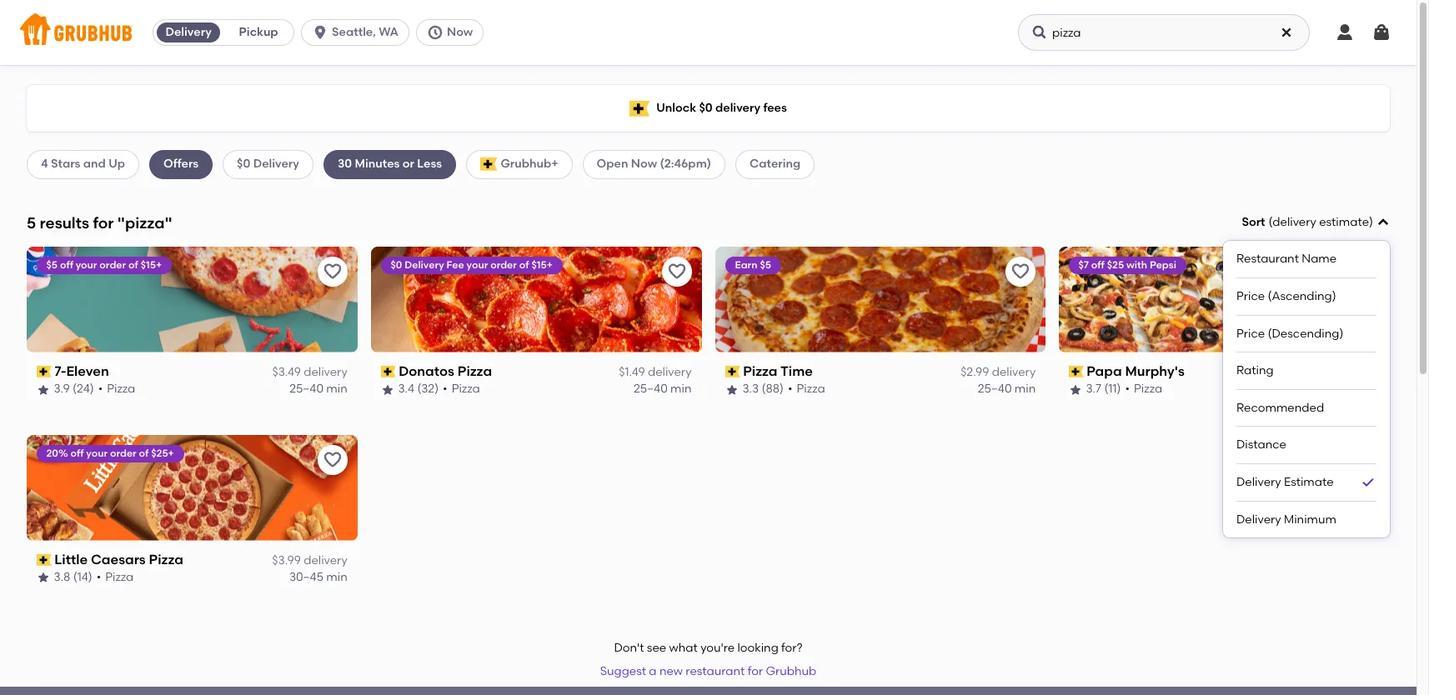 Task type: locate. For each thing, give the bounding box(es) containing it.
of for 7-eleven
[[129, 259, 139, 271]]

delivery estimate option
[[1237, 465, 1377, 502]]

save this restaurant button for $1.49 delivery
[[662, 257, 692, 287]]

1 horizontal spatial 30–45 min
[[1322, 382, 1381, 397]]

30–45 min down (descending)
[[1322, 382, 1381, 397]]

of left $25+
[[139, 448, 149, 459]]

30–45 min
[[1322, 382, 1381, 397], [289, 571, 348, 585]]

with
[[1128, 259, 1149, 271]]

min for papa murphy's
[[1359, 382, 1381, 397]]

minutes
[[355, 157, 400, 171]]

eleven
[[67, 364, 109, 379]]

1 vertical spatial 30–45
[[289, 571, 324, 585]]

30
[[338, 157, 352, 171]]

25–40 min down $2.99 delivery
[[978, 382, 1036, 397]]

4 stars and up
[[41, 157, 125, 171]]

"pizza"
[[118, 213, 172, 232]]

off right 20%
[[71, 448, 84, 459]]

0 horizontal spatial save this restaurant image
[[323, 262, 343, 282]]

2 horizontal spatial save this restaurant image
[[1011, 262, 1031, 282]]

0 horizontal spatial grubhub plus flag logo image
[[481, 158, 498, 171]]

pizza down donatos pizza
[[452, 382, 481, 397]]

1 horizontal spatial subscription pass image
[[1070, 366, 1084, 378]]

3 25–40 min from the left
[[978, 382, 1036, 397]]

restaurant
[[1237, 252, 1300, 266]]

min
[[326, 382, 348, 397], [671, 382, 692, 397], [1015, 382, 1036, 397], [1359, 382, 1381, 397], [326, 571, 348, 585]]

0 vertical spatial now
[[447, 25, 473, 39]]

of
[[129, 259, 139, 271], [520, 259, 530, 271], [139, 448, 149, 459]]

• pizza down time
[[788, 382, 826, 397]]

grubhub
[[766, 665, 817, 679]]

pizza right caesars at the left
[[149, 552, 184, 568]]

3 save this restaurant image from the left
[[1011, 262, 1031, 282]]

donatos pizza
[[399, 364, 492, 379]]

save this restaurant button
[[318, 257, 348, 287], [662, 257, 692, 287], [1006, 257, 1036, 287], [1351, 257, 1381, 287], [318, 445, 348, 475]]

delivery button
[[154, 19, 224, 46]]

delivery right $3.49
[[304, 365, 348, 380]]

for down looking
[[748, 665, 763, 679]]

$15+
[[141, 259, 162, 271], [532, 259, 553, 271]]

25–40 down $1.49 delivery
[[634, 382, 668, 397]]

1 save this restaurant image from the left
[[323, 262, 343, 282]]

subscription pass image left 7-
[[37, 366, 51, 378]]

price (descending)
[[1237, 327, 1344, 341]]

1 horizontal spatial $5
[[760, 259, 772, 271]]

little caesars pizza logo image
[[27, 435, 358, 541]]

0 horizontal spatial 25–40 min
[[290, 382, 348, 397]]

0 vertical spatial $0
[[699, 101, 713, 115]]

2 save this restaurant image from the left
[[667, 262, 687, 282]]

• for $3.49
[[99, 382, 103, 397]]

• pizza right the (24)
[[99, 382, 136, 397]]

save this restaurant button for papa murphy's
[[1351, 257, 1381, 287]]

restaurant
[[686, 665, 745, 679]]

star icon image left 3.4
[[381, 383, 394, 397]]

star icon image left 3.8
[[37, 572, 50, 585]]

order left $25+
[[110, 448, 137, 459]]

• for $1.49
[[443, 382, 448, 397]]

pizza time
[[743, 364, 813, 379]]

1 vertical spatial grubhub plus flag logo image
[[481, 158, 498, 171]]

3.4
[[399, 382, 415, 397]]

star icon image for papa murphy's
[[1070, 383, 1083, 397]]

delivery inside delivery estimate option
[[1237, 476, 1282, 490]]

0 vertical spatial price
[[1237, 289, 1266, 304]]

estimate
[[1285, 476, 1334, 490]]

svg image
[[1372, 23, 1392, 43], [312, 24, 329, 41], [427, 24, 444, 41], [1032, 24, 1049, 41]]

• right (88)
[[788, 382, 793, 397]]

1 horizontal spatial for
[[748, 665, 763, 679]]

grubhub plus flag logo image
[[630, 101, 650, 116], [481, 158, 498, 171]]

price up rating
[[1237, 327, 1266, 341]]

0 vertical spatial 30–45
[[1322, 382, 1357, 397]]

offers
[[164, 157, 199, 171]]

open now (2:46pm)
[[597, 157, 712, 171]]

fees
[[764, 101, 787, 115]]

star icon image left the 3.3
[[725, 383, 739, 397]]

your right fee
[[467, 259, 488, 271]]

off down results
[[60, 259, 74, 271]]

30–45
[[1322, 382, 1357, 397], [289, 571, 324, 585]]

subscription pass image
[[381, 366, 396, 378], [725, 366, 740, 378], [37, 555, 51, 566]]

30–45 up recommended
[[1322, 382, 1357, 397]]

subscription pass image left donatos at the left bottom of the page
[[381, 366, 396, 378]]

0 horizontal spatial 30–45 min
[[289, 571, 348, 585]]

delivery estimate
[[1237, 476, 1334, 490]]

1 horizontal spatial svg image
[[1336, 23, 1356, 43]]

delivery up restaurant name
[[1273, 215, 1317, 229]]

delivery down distance
[[1237, 476, 1282, 490]]

pickup
[[239, 25, 278, 39]]

1 horizontal spatial subscription pass image
[[381, 366, 396, 378]]

• pizza down papa murphy's
[[1126, 382, 1164, 397]]

0 horizontal spatial of
[[129, 259, 139, 271]]

for right results
[[93, 213, 114, 232]]

25–40 min for donatos pizza
[[634, 382, 692, 397]]

star icon image for $1.49 delivery
[[381, 383, 394, 397]]

0 horizontal spatial $5
[[47, 259, 58, 271]]

• right (11) on the right of page
[[1126, 382, 1131, 397]]

0 horizontal spatial now
[[447, 25, 473, 39]]

pepsi
[[1151, 259, 1178, 271]]

save this restaurant image
[[1356, 262, 1376, 282], [323, 450, 343, 470]]

grubhub plus flag logo image for grubhub+
[[481, 158, 498, 171]]

star icon image left 3.7
[[1070, 383, 1083, 397]]

of right fee
[[520, 259, 530, 271]]

$3.99 delivery
[[272, 554, 348, 568]]

catering
[[750, 157, 801, 171]]

$5 right "earn"
[[760, 259, 772, 271]]

minimum
[[1285, 513, 1337, 527]]

$5 off your order of $15+
[[47, 259, 162, 271]]

7-eleven logo image
[[27, 247, 358, 353]]

$0 left fee
[[391, 259, 403, 271]]

delivery inside field
[[1273, 215, 1317, 229]]

none field containing sort
[[1224, 214, 1391, 538]]

0 horizontal spatial 25–40
[[290, 382, 324, 397]]

delivery
[[716, 101, 761, 115], [1273, 215, 1317, 229], [304, 365, 348, 380], [648, 365, 692, 380], [993, 365, 1036, 380], [304, 554, 348, 568]]

delivery right $2.99
[[993, 365, 1036, 380]]

1 25–40 min from the left
[[290, 382, 348, 397]]

svg image inside the seattle, wa button
[[312, 24, 329, 41]]

0 vertical spatial save this restaurant image
[[1356, 262, 1376, 282]]

earn $5
[[735, 259, 772, 271]]

svg image
[[1336, 23, 1356, 43], [1281, 26, 1294, 39], [1377, 216, 1391, 230]]

• right (32)
[[443, 382, 448, 397]]

2 subscription pass image from the left
[[1070, 366, 1084, 378]]

for
[[93, 213, 114, 232], [748, 665, 763, 679]]

3 25–40 from the left
[[978, 382, 1012, 397]]

delivery minimum
[[1237, 513, 1337, 527]]

20%
[[47, 448, 68, 459]]

25–40 min down $3.49 delivery on the left
[[290, 382, 348, 397]]

0 horizontal spatial 30–45
[[289, 571, 324, 585]]

• right (14)
[[97, 571, 102, 585]]

30–45 for murphy's
[[1322, 382, 1357, 397]]

2 25–40 from the left
[[634, 382, 668, 397]]

2 horizontal spatial $0
[[699, 101, 713, 115]]

30–45 down $3.99 delivery
[[289, 571, 324, 585]]

order down 5 results for "pizza"
[[100, 259, 127, 271]]

delivery left fee
[[405, 259, 445, 271]]

order
[[100, 259, 127, 271], [491, 259, 517, 271], [110, 448, 137, 459]]

2 horizontal spatial 25–40
[[978, 382, 1012, 397]]

delivery left fees
[[716, 101, 761, 115]]

now right the "wa"
[[447, 25, 473, 39]]

delivery left pickup
[[166, 25, 212, 39]]

1 subscription pass image from the left
[[37, 366, 51, 378]]

delivery for 7-eleven
[[304, 365, 348, 380]]

(
[[1269, 215, 1273, 229]]

$25+
[[152, 448, 175, 459]]

grubhub plus flag logo image left "grubhub+"
[[481, 158, 498, 171]]

1 horizontal spatial now
[[631, 157, 657, 171]]

don't
[[614, 642, 644, 656]]

0 horizontal spatial subscription pass image
[[37, 555, 51, 566]]

1 vertical spatial save this restaurant image
[[323, 450, 343, 470]]

1 horizontal spatial save this restaurant image
[[1356, 262, 1376, 282]]

1 vertical spatial $0
[[237, 157, 251, 171]]

2 horizontal spatial 25–40 min
[[978, 382, 1036, 397]]

now right open
[[631, 157, 657, 171]]

1 horizontal spatial $15+
[[532, 259, 553, 271]]

unlock $0 delivery fees
[[657, 101, 787, 115]]

0 horizontal spatial $15+
[[141, 259, 162, 271]]

5 results for "pizza" main content
[[0, 65, 1417, 696]]

subscription pass image for little caesars pizza
[[37, 555, 51, 566]]

$5 down results
[[47, 259, 58, 271]]

list box
[[1237, 241, 1377, 538]]

subscription pass image left pizza time
[[725, 366, 740, 378]]

delivery for pizza time
[[993, 365, 1036, 380]]

• pizza down caesars at the left
[[97, 571, 134, 585]]

of for little caesars pizza
[[139, 448, 149, 459]]

star icon image for $2.99 delivery
[[725, 383, 739, 397]]

$0 delivery fee your order of $15+
[[391, 259, 553, 271]]

1 horizontal spatial 30–45
[[1322, 382, 1357, 397]]

delivery right $3.99
[[304, 554, 348, 568]]

25–40 min down $1.49 delivery
[[634, 382, 692, 397]]

25–40 min
[[290, 382, 348, 397], [634, 382, 692, 397], [978, 382, 1036, 397]]

1 horizontal spatial of
[[139, 448, 149, 459]]

off right $7
[[1093, 259, 1106, 271]]

none field inside 5 results for "pizza" main content
[[1224, 214, 1391, 538]]

list box containing restaurant name
[[1237, 241, 1377, 538]]

2 horizontal spatial subscription pass image
[[725, 366, 740, 378]]

0 horizontal spatial subscription pass image
[[37, 366, 51, 378]]

2 price from the top
[[1237, 327, 1266, 341]]

0 vertical spatial 30–45 min
[[1322, 382, 1381, 397]]

or
[[403, 157, 415, 171]]

main navigation navigation
[[0, 0, 1417, 65]]

0 horizontal spatial $0
[[237, 157, 251, 171]]

• pizza down donatos pizza
[[443, 382, 481, 397]]

$3.99
[[272, 554, 301, 568]]

1 vertical spatial for
[[748, 665, 763, 679]]

save this restaurant image
[[323, 262, 343, 282], [667, 262, 687, 282], [1011, 262, 1031, 282]]

subscription pass image
[[37, 366, 51, 378], [1070, 366, 1084, 378]]

papa murphy's logo image
[[1060, 247, 1391, 353]]

• pizza for $3.49
[[99, 382, 136, 397]]

delivery for donatos pizza
[[648, 365, 692, 380]]

25–40 down $2.99 delivery
[[978, 382, 1012, 397]]

1 $15+ from the left
[[141, 259, 162, 271]]

•
[[99, 382, 103, 397], [443, 382, 448, 397], [788, 382, 793, 397], [1126, 382, 1131, 397], [97, 571, 102, 585]]

delivery down delivery estimate
[[1237, 513, 1282, 527]]

2 $5 from the left
[[760, 259, 772, 271]]

1 horizontal spatial save this restaurant image
[[667, 262, 687, 282]]

3.9
[[54, 382, 70, 397]]

fee
[[447, 259, 465, 271]]

your right 20%
[[87, 448, 108, 459]]

0 vertical spatial grubhub plus flag logo image
[[630, 101, 650, 116]]

delivery inside delivery button
[[166, 25, 212, 39]]

price down restaurant
[[1237, 289, 1266, 304]]

star icon image left 3.9
[[37, 383, 50, 397]]

$0 for $0 delivery
[[237, 157, 251, 171]]

1 price from the top
[[1237, 289, 1266, 304]]

None field
[[1224, 214, 1391, 538]]

delivery
[[166, 25, 212, 39], [253, 157, 299, 171], [405, 259, 445, 271], [1237, 476, 1282, 490], [1237, 513, 1282, 527]]

1 vertical spatial price
[[1237, 327, 1266, 341]]

1 vertical spatial now
[[631, 157, 657, 171]]

2 horizontal spatial of
[[520, 259, 530, 271]]

order right fee
[[491, 259, 517, 271]]

min for $2.99 delivery
[[1015, 382, 1036, 397]]

your
[[76, 259, 98, 271], [467, 259, 488, 271], [87, 448, 108, 459]]

pizza down "little caesars pizza"
[[106, 571, 134, 585]]

$0 for $0 delivery fee your order of $15+
[[391, 259, 403, 271]]

seattle,
[[332, 25, 376, 39]]

$0 right offers
[[237, 157, 251, 171]]

save this restaurant image for donatos pizza
[[667, 262, 687, 282]]

2 horizontal spatial svg image
[[1377, 216, 1391, 230]]

pizza time logo image
[[715, 247, 1046, 353]]

subscription pass image inside papa murphy's link
[[1070, 366, 1084, 378]]

star icon image
[[37, 383, 50, 397], [381, 383, 394, 397], [725, 383, 739, 397], [1070, 383, 1083, 397], [37, 572, 50, 585]]

now inside button
[[447, 25, 473, 39]]

3.3 (88)
[[743, 382, 784, 397]]

25–40 for 7-eleven
[[290, 382, 324, 397]]

1 horizontal spatial 25–40 min
[[634, 382, 692, 397]]

2 25–40 min from the left
[[634, 382, 692, 397]]

delivery right $1.49
[[648, 365, 692, 380]]

$5
[[47, 259, 58, 271], [760, 259, 772, 271]]

pizza
[[458, 364, 492, 379], [743, 364, 778, 379], [107, 382, 136, 397], [452, 382, 481, 397], [797, 382, 826, 397], [1135, 382, 1164, 397], [149, 552, 184, 568], [106, 571, 134, 585]]

0 horizontal spatial save this restaurant image
[[323, 450, 343, 470]]

min for $3.49 delivery
[[326, 382, 348, 397]]

subscription pass image left papa
[[1070, 366, 1084, 378]]

$2.99 delivery
[[961, 365, 1036, 380]]

now
[[447, 25, 473, 39], [631, 157, 657, 171]]

1 horizontal spatial grubhub plus flag logo image
[[630, 101, 650, 116]]

subscription pass image left little
[[37, 555, 51, 566]]

of down "pizza"
[[129, 259, 139, 271]]

time
[[781, 364, 813, 379]]

your down 5 results for "pizza"
[[76, 259, 98, 271]]

grubhub plus flag logo image left unlock
[[630, 101, 650, 116]]

0 horizontal spatial for
[[93, 213, 114, 232]]

1 vertical spatial 30–45 min
[[289, 571, 348, 585]]

$0
[[699, 101, 713, 115], [237, 157, 251, 171], [391, 259, 403, 271]]

order for 7-eleven
[[100, 259, 127, 271]]

delivery for delivery estimate
[[1237, 476, 1282, 490]]

25–40 down $3.49 delivery on the left
[[290, 382, 324, 397]]

• right the (24)
[[99, 382, 103, 397]]

wa
[[379, 25, 399, 39]]

$0 right unlock
[[699, 101, 713, 115]]

30–45 min down $3.99 delivery
[[289, 571, 348, 585]]

subscription pass image for donatos pizza
[[381, 366, 396, 378]]

price (ascending)
[[1237, 289, 1337, 304]]

delivery left 30
[[253, 157, 299, 171]]

2 vertical spatial $0
[[391, 259, 403, 271]]

1 horizontal spatial 25–40
[[634, 382, 668, 397]]

1 horizontal spatial $0
[[391, 259, 403, 271]]

1 25–40 from the left
[[290, 382, 324, 397]]

0 vertical spatial for
[[93, 213, 114, 232]]

off for $3.99 delivery
[[71, 448, 84, 459]]



Task type: vqa. For each thing, say whether or not it's contained in the screenshot.


Task type: describe. For each thing, give the bounding box(es) containing it.
• for $2.99
[[788, 382, 793, 397]]

pizza right the (24)
[[107, 382, 136, 397]]

25–40 for donatos pizza
[[634, 382, 668, 397]]

delivery for little caesars pizza
[[304, 554, 348, 568]]

$7
[[1080, 259, 1090, 271]]

(88)
[[762, 382, 784, 397]]

star icon image for $3.49 delivery
[[37, 383, 50, 397]]

)
[[1370, 215, 1374, 229]]

for?
[[782, 642, 803, 656]]

3.3
[[743, 382, 759, 397]]

papa murphy's link
[[1070, 363, 1381, 382]]

now inside 5 results for "pizza" main content
[[631, 157, 657, 171]]

5 results for "pizza"
[[27, 213, 172, 232]]

your for 7-eleven
[[76, 259, 98, 271]]

pizza down "murphy's"
[[1135, 382, 1164, 397]]

$25
[[1108, 259, 1125, 271]]

what
[[670, 642, 698, 656]]

open
[[597, 157, 629, 171]]

25–40 min for pizza time
[[978, 382, 1036, 397]]

your for little caesars pizza
[[87, 448, 108, 459]]

$0 delivery
[[237, 157, 299, 171]]

subscription pass image for pizza time
[[725, 366, 740, 378]]

restaurant name
[[1237, 252, 1337, 266]]

caesars
[[91, 552, 146, 568]]

little
[[55, 552, 88, 568]]

looking
[[738, 642, 779, 656]]

• pizza for papa
[[1126, 382, 1164, 397]]

$1.49 delivery
[[619, 365, 692, 380]]

papa
[[1088, 364, 1123, 379]]

• for papa
[[1126, 382, 1131, 397]]

less
[[417, 157, 442, 171]]

little caesars pizza
[[55, 552, 184, 568]]

7-eleven
[[55, 364, 109, 379]]

(11)
[[1106, 382, 1122, 397]]

(descending)
[[1269, 327, 1344, 341]]

(ascending)
[[1269, 289, 1337, 304]]

$2.99
[[961, 365, 990, 380]]

• pizza for $3.99
[[97, 571, 134, 585]]

sort ( delivery estimate )
[[1243, 215, 1374, 229]]

(2:46pm)
[[660, 157, 712, 171]]

pizza right donatos at the left bottom of the page
[[458, 364, 492, 379]]

price for price (descending)
[[1237, 327, 1266, 341]]

a
[[649, 665, 657, 679]]

save this restaurant image for $3.99 delivery
[[323, 450, 343, 470]]

recommended
[[1237, 401, 1325, 415]]

see
[[647, 642, 667, 656]]

save this restaurant image for pizza time
[[1011, 262, 1031, 282]]

save this restaurant image for papa murphy's
[[1356, 262, 1376, 282]]

• pizza for $2.99
[[788, 382, 826, 397]]

min for $1.49 delivery
[[671, 382, 692, 397]]

20% off your order of $25+
[[47, 448, 175, 459]]

30–45 min for delivery
[[289, 571, 348, 585]]

svg image inside now button
[[427, 24, 444, 41]]

$3.49
[[272, 365, 301, 380]]

5
[[27, 213, 36, 232]]

unlock
[[657, 101, 697, 115]]

3.7
[[1087, 382, 1103, 397]]

new
[[660, 665, 683, 679]]

suggest
[[600, 665, 647, 679]]

4
[[41, 157, 48, 171]]

save this restaurant image for 7-eleven
[[323, 262, 343, 282]]

earn
[[735, 259, 758, 271]]

check icon image
[[1361, 475, 1377, 491]]

delivery for delivery minimum
[[1237, 513, 1282, 527]]

7-
[[55, 364, 67, 379]]

pizza up 3.3 (88)
[[743, 364, 778, 379]]

• for $3.99
[[97, 571, 102, 585]]

subscription pass image for papa murphy's
[[1070, 366, 1084, 378]]

25–40 min for 7-eleven
[[290, 382, 348, 397]]

off for papa murphy's
[[1093, 259, 1106, 271]]

$1.49
[[619, 365, 645, 380]]

order for little caesars pizza
[[110, 448, 137, 459]]

delivery for delivery
[[166, 25, 212, 39]]

off for $3.49 delivery
[[60, 259, 74, 271]]

grubhub+
[[501, 157, 559, 171]]

donatos
[[399, 364, 455, 379]]

1 $5 from the left
[[47, 259, 58, 271]]

30–45 min for murphy's
[[1322, 382, 1381, 397]]

30–45 for delivery
[[289, 571, 324, 585]]

25–40 for pizza time
[[978, 382, 1012, 397]]

save this restaurant button for $3.99 delivery
[[318, 445, 348, 475]]

• pizza for $1.49
[[443, 382, 481, 397]]

(32)
[[418, 382, 439, 397]]

save this restaurant button for $2.99 delivery
[[1006, 257, 1036, 287]]

results
[[40, 213, 89, 232]]

murphy's
[[1126, 364, 1186, 379]]

donatos pizza logo image
[[371, 247, 702, 353]]

pizza down time
[[797, 382, 826, 397]]

min for $3.99 delivery
[[326, 571, 348, 585]]

0 horizontal spatial svg image
[[1281, 26, 1294, 39]]

save this restaurant button for $3.49 delivery
[[318, 257, 348, 287]]

3.8
[[54, 571, 71, 585]]

30 minutes or less
[[338, 157, 442, 171]]

seattle, wa
[[332, 25, 399, 39]]

pickup button
[[224, 19, 294, 46]]

Search for food, convenience, alcohol... search field
[[1019, 14, 1311, 51]]

don't see what you're looking for?
[[614, 642, 803, 656]]

3.4 (32)
[[399, 382, 439, 397]]

(14)
[[74, 571, 93, 585]]

star icon image for $3.99 delivery
[[37, 572, 50, 585]]

seattle, wa button
[[301, 19, 416, 46]]

papa murphy's
[[1088, 364, 1186, 379]]

estimate
[[1320, 215, 1370, 229]]

3.7 (11)
[[1087, 382, 1122, 397]]

stars
[[51, 157, 80, 171]]

name
[[1303, 252, 1337, 266]]

$3.49 delivery
[[272, 365, 348, 380]]

for inside button
[[748, 665, 763, 679]]

you're
[[701, 642, 735, 656]]

sort
[[1243, 215, 1266, 229]]

$7 off $25 with pepsi
[[1080, 259, 1178, 271]]

list box inside 5 results for "pizza" main content
[[1237, 241, 1377, 538]]

2 $15+ from the left
[[532, 259, 553, 271]]

3.8 (14)
[[54, 571, 93, 585]]

now button
[[416, 19, 491, 46]]

suggest a new restaurant for grubhub button
[[593, 658, 824, 688]]

and
[[83, 157, 106, 171]]

up
[[109, 157, 125, 171]]

3.9 (24)
[[54, 382, 94, 397]]

(24)
[[73, 382, 94, 397]]

price for price (ascending)
[[1237, 289, 1266, 304]]

grubhub plus flag logo image for unlock $0 delivery fees
[[630, 101, 650, 116]]

subscription pass image for 7-eleven
[[37, 366, 51, 378]]

suggest a new restaurant for grubhub
[[600, 665, 817, 679]]



